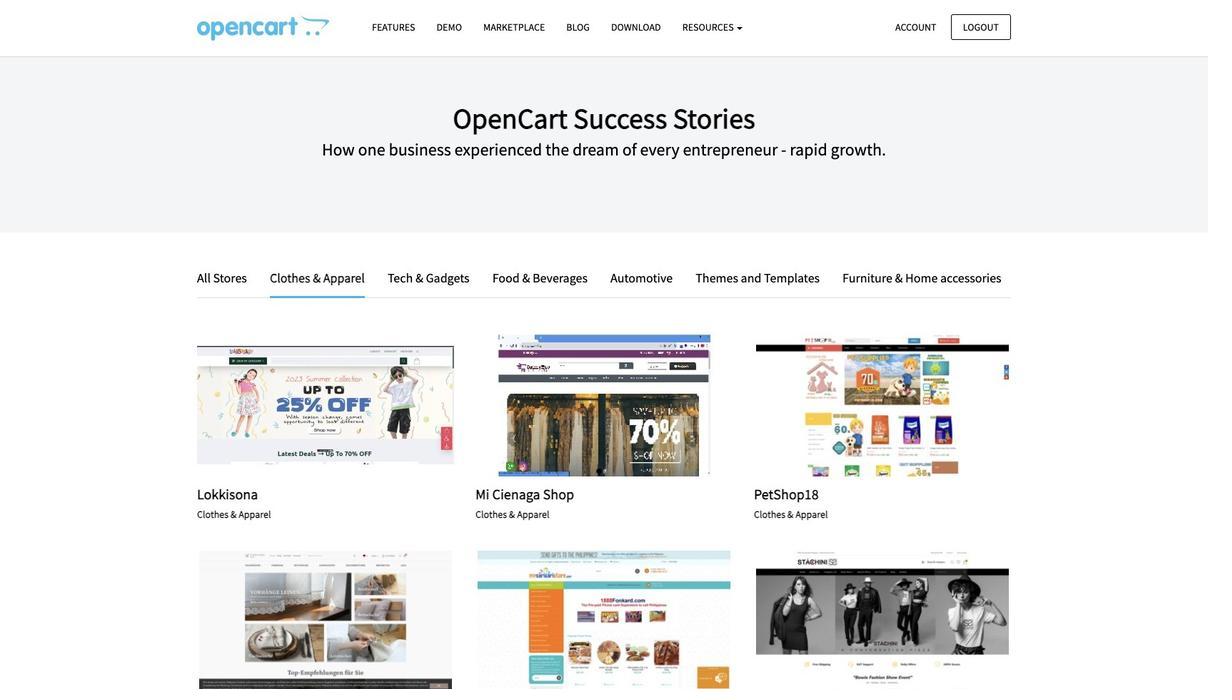 Task type: vqa. For each thing, say whether or not it's contained in the screenshot.
"apparel" inside Lokkisona Clothes & Apparel
yes



Task type: locate. For each thing, give the bounding box(es) containing it.
furniture
[[843, 270, 893, 287]]

view for my sarisaristore image
[[565, 616, 592, 629]]

download
[[611, 21, 661, 34]]

how
[[322, 139, 355, 161]]

apparel
[[323, 270, 365, 287], [239, 508, 271, 521], [517, 508, 550, 521], [796, 508, 828, 521]]

marketplace
[[483, 21, 545, 34]]

opencart success stories how one business experienced the dream of every entrepreneur - rapid growth.
[[322, 101, 886, 161]]

view project link
[[286, 398, 365, 414], [565, 398, 643, 414], [843, 398, 922, 414], [286, 615, 365, 631], [565, 615, 643, 631], [843, 615, 922, 631]]

all stores link
[[197, 269, 258, 289]]

features
[[372, 21, 415, 34]]

clothes
[[270, 270, 310, 287], [197, 508, 229, 521], [476, 508, 507, 521], [754, 508, 786, 521]]

view project for stachini image
[[843, 616, 922, 629]]

stores
[[213, 270, 247, 287]]

resources
[[683, 21, 736, 34]]

tech
[[388, 270, 413, 287]]

apparel inside petshop18 clothes & apparel
[[796, 508, 828, 521]]

project
[[316, 399, 365, 412], [595, 399, 643, 412], [873, 399, 922, 412], [316, 616, 365, 629], [595, 616, 643, 629], [873, 616, 922, 629]]

demo
[[437, 21, 462, 34]]

view for 'mi cienaga shop' image
[[565, 399, 592, 412]]

furniture & home accessories link
[[832, 269, 1002, 289]]

view project link for varvara home image
[[286, 615, 365, 631]]

view project for varvara home image
[[286, 616, 365, 629]]

project for varvara home image
[[316, 616, 365, 629]]

rapid
[[790, 139, 828, 161]]

one
[[358, 139, 385, 161]]

view project
[[286, 399, 365, 412], [565, 399, 643, 412], [843, 399, 922, 412], [286, 616, 365, 629], [565, 616, 643, 629], [843, 616, 922, 629]]

& inside lokkisona clothes & apparel
[[231, 508, 237, 521]]

furniture & home accessories
[[843, 270, 1002, 287]]

lokkisona clothes & apparel
[[197, 485, 271, 521]]

project for lokkisona image
[[316, 399, 365, 412]]

view project for lokkisona image
[[286, 399, 365, 412]]

view project for my sarisaristore image
[[565, 616, 643, 629]]

clothes down petshop18
[[754, 508, 786, 521]]

project for stachini image
[[873, 616, 922, 629]]

view for petshop18 image
[[843, 399, 870, 412]]

varvara home image
[[197, 551, 454, 690]]

gadgets
[[426, 270, 470, 287]]

every
[[640, 139, 680, 161]]

view project link for stachini image
[[843, 615, 922, 631]]

view for lokkisona image
[[286, 399, 313, 412]]

lokkisona image
[[197, 334, 454, 477]]

clothes inside mi cienaga shop clothes & apparel
[[476, 508, 507, 521]]

apparel down lokkisona
[[239, 508, 271, 521]]

clothes & apparel link
[[259, 269, 376, 299]]

shop
[[543, 485, 574, 503]]

tech & gadgets link
[[377, 269, 480, 289]]

resources link
[[672, 15, 754, 40]]

project for petshop18 image
[[873, 399, 922, 412]]

dream
[[573, 139, 619, 161]]

apparel down the cienaga
[[517, 508, 550, 521]]

mi cienaga shop image
[[476, 334, 733, 477]]

my sarisaristore image
[[476, 551, 733, 690]]

& inside petshop18 clothes & apparel
[[788, 508, 794, 521]]

petshop18
[[754, 485, 819, 503]]

&
[[313, 270, 321, 287], [416, 270, 423, 287], [522, 270, 530, 287], [895, 270, 903, 287], [231, 508, 237, 521], [509, 508, 515, 521], [788, 508, 794, 521]]

apparel down petshop18
[[796, 508, 828, 521]]

project for my sarisaristore image
[[595, 616, 643, 629]]

view
[[286, 399, 313, 412], [565, 399, 592, 412], [843, 399, 870, 412], [286, 616, 313, 629], [565, 616, 592, 629], [843, 616, 870, 629]]

opencart
[[453, 101, 568, 136]]

clothes down 'mi'
[[476, 508, 507, 521]]

clothes down lokkisona
[[197, 508, 229, 521]]

project for 'mi cienaga shop' image
[[595, 399, 643, 412]]



Task type: describe. For each thing, give the bounding box(es) containing it.
home
[[906, 270, 938, 287]]

accessories
[[941, 270, 1002, 287]]

clothes inside petshop18 clothes & apparel
[[754, 508, 786, 521]]

clothes inside lokkisona clothes & apparel
[[197, 508, 229, 521]]

lokkisona
[[197, 485, 258, 503]]

view project for petshop18 image
[[843, 399, 922, 412]]

logout
[[963, 20, 999, 33]]

demo link
[[426, 15, 473, 40]]

business
[[389, 139, 451, 161]]

tech & gadgets
[[388, 270, 470, 287]]

view for varvara home image
[[286, 616, 313, 629]]

blog link
[[556, 15, 601, 40]]

view project for 'mi cienaga shop' image
[[565, 399, 643, 412]]

view project link for petshop18 image
[[843, 398, 922, 414]]

view for stachini image
[[843, 616, 870, 629]]

stories
[[673, 101, 755, 136]]

account link
[[883, 14, 949, 40]]

food & beverages link
[[482, 269, 598, 289]]

apparel inside mi cienaga shop clothes & apparel
[[517, 508, 550, 521]]

account
[[896, 20, 937, 33]]

success
[[574, 101, 667, 136]]

-
[[781, 139, 787, 161]]

automotive link
[[600, 269, 684, 289]]

view project link for my sarisaristore image
[[565, 615, 643, 631]]

themes and templates
[[696, 270, 820, 287]]

marketplace link
[[473, 15, 556, 40]]

apparel inside lokkisona clothes & apparel
[[239, 508, 271, 521]]

petshop18 clothes & apparel
[[754, 485, 828, 521]]

automotive
[[611, 270, 673, 287]]

food & beverages
[[493, 270, 588, 287]]

beverages
[[533, 270, 588, 287]]

& inside mi cienaga shop clothes & apparel
[[509, 508, 515, 521]]

food
[[493, 270, 520, 287]]

themes
[[696, 270, 738, 287]]

experienced
[[455, 139, 542, 161]]

features link
[[361, 15, 426, 40]]

logout link
[[951, 14, 1011, 40]]

apparel left tech
[[323, 270, 365, 287]]

of
[[623, 139, 637, 161]]

the
[[546, 139, 569, 161]]

blog
[[567, 21, 590, 34]]

cienaga
[[492, 485, 540, 503]]

and
[[741, 270, 762, 287]]

entrepreneur
[[683, 139, 778, 161]]

templates
[[764, 270, 820, 287]]

clothes right stores
[[270, 270, 310, 287]]

stachini image
[[754, 551, 1011, 690]]

opencart - showcase image
[[197, 15, 329, 41]]

all
[[197, 270, 211, 287]]

themes and templates link
[[685, 269, 831, 289]]

download link
[[601, 15, 672, 40]]

view project link for 'mi cienaga shop' image
[[565, 398, 643, 414]]

growth.
[[831, 139, 886, 161]]

mi
[[476, 485, 490, 503]]

mi cienaga shop clothes & apparel
[[476, 485, 574, 521]]

petshop18 image
[[754, 334, 1011, 477]]

view project link for lokkisona image
[[286, 398, 365, 414]]

clothes & apparel
[[270, 270, 365, 287]]

all stores
[[197, 270, 247, 287]]



